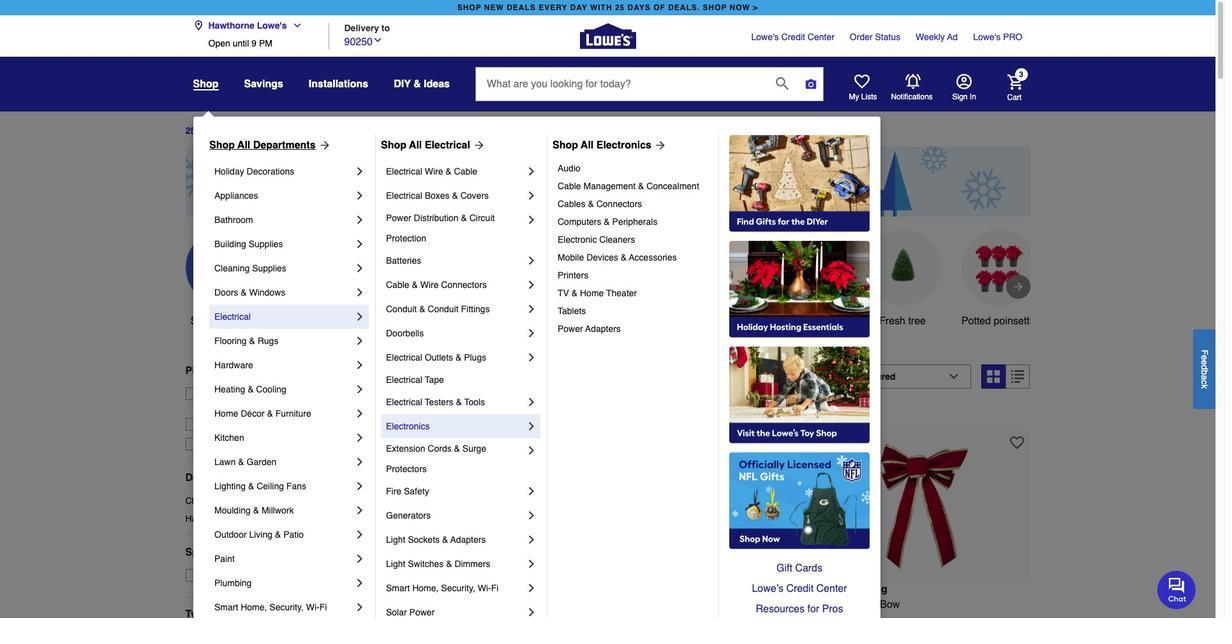 Task type: locate. For each thing, give the bounding box(es) containing it.
2 vertical spatial cable
[[386, 280, 409, 290]]

arrow right image up holiday decorations link on the top of the page
[[316, 139, 331, 152]]

holiday inside holiday living button
[[580, 316, 614, 327]]

0 horizontal spatial plug-
[[555, 600, 579, 611]]

led button
[[379, 230, 456, 329]]

chevron right image for power distribution & circuit protection
[[525, 214, 538, 227]]

white button
[[767, 230, 844, 329]]

1 horizontal spatial home,
[[412, 584, 439, 594]]

stores
[[318, 402, 343, 412]]

0 horizontal spatial count
[[395, 600, 422, 611]]

decorations down the shop all departments 'link'
[[247, 167, 294, 177]]

2 100- from the left
[[596, 600, 617, 611]]

lowe's left pro
[[973, 32, 1001, 42]]

0 vertical spatial in
[[468, 371, 479, 389]]

light left switches
[[386, 560, 405, 570]]

1 horizontal spatial 25
[[615, 3, 625, 12]]

1 vertical spatial deals
[[231, 316, 257, 327]]

in
[[970, 93, 976, 101], [375, 615, 383, 619], [620, 615, 629, 619]]

2 20.62- from the left
[[647, 600, 676, 611]]

chevron right image for cleaning supplies
[[353, 262, 366, 275]]

power right 'solar'
[[409, 608, 435, 618]]

1 vertical spatial security,
[[269, 603, 304, 613]]

1 horizontal spatial smart home, security, wi-fi link
[[386, 577, 525, 601]]

0 horizontal spatial tree
[[331, 316, 349, 327]]

visit the lowe's toy shop. image
[[729, 347, 870, 444]]

security, up 'solar power' link
[[441, 584, 475, 594]]

& right décor
[[267, 409, 273, 419]]

credit for lowe's
[[781, 32, 805, 42]]

0 vertical spatial wire
[[425, 167, 443, 177]]

covers
[[460, 191, 489, 201]]

1 20.62- from the left
[[425, 600, 454, 611]]

& right cords
[[454, 444, 460, 454]]

chevron right image for cable & wire connectors
[[525, 279, 538, 292]]

1 horizontal spatial 20.62-
[[647, 600, 676, 611]]

0 horizontal spatial pickup
[[185, 365, 219, 377]]

all inside button
[[217, 316, 228, 327]]

electrical tape
[[386, 375, 444, 385]]

all up flooring
[[217, 316, 228, 327]]

sockets
[[408, 535, 440, 546]]

electronics link
[[386, 415, 525, 439]]

0 horizontal spatial ft
[[454, 600, 460, 611]]

all up management
[[581, 140, 594, 151]]

connectors down cable management & concealment
[[596, 199, 642, 209]]

1 light from the top
[[386, 535, 405, 546]]

hawthorne down the store
[[204, 402, 248, 412]]

count inside holiday living 100-count 20.62-ft white incandescent plug- in christmas string lights
[[395, 600, 422, 611]]

0 horizontal spatial wi-
[[306, 603, 319, 613]]

1 ft from the left
[[454, 600, 460, 611]]

in inside button
[[970, 93, 976, 101]]

0 horizontal spatial 100-
[[375, 600, 395, 611]]

1 vertical spatial home,
[[241, 603, 267, 613]]

90250
[[344, 36, 373, 48]]

in inside "holiday living 8.5-in w red bow"
[[835, 600, 843, 611]]

savings
[[244, 78, 283, 90], [496, 316, 533, 327]]

security, for chevron right icon related to smart home, security, wi-fi
[[269, 603, 304, 613]]

conduit up led
[[386, 304, 417, 315]]

electronics down 1001813120 element
[[386, 422, 430, 432]]

arrow right image up poinsettia
[[1012, 281, 1024, 293]]

2 light from the top
[[386, 560, 405, 570]]

compare for 1001813120 element
[[398, 409, 434, 419]]

0 vertical spatial fi
[[491, 584, 499, 594]]

arrow right image
[[316, 139, 331, 152], [470, 139, 486, 152], [1012, 281, 1024, 293]]

heating
[[214, 385, 245, 395]]

0 horizontal spatial white
[[463, 600, 489, 611]]

holiday up appliances
[[214, 167, 244, 177]]

0 horizontal spatial home
[[214, 409, 238, 419]]

f e e d b a c k button
[[1193, 330, 1216, 409]]

holiday inside holiday living 100-count 20.62-ft white incandescent plug- in christmas string lights
[[375, 584, 412, 596]]

furniture
[[275, 409, 311, 419]]

electronics up 'audio' link
[[596, 140, 651, 151]]

1 tree from the left
[[331, 316, 349, 327]]

dimmers
[[455, 560, 490, 570]]

1 horizontal spatial savings
[[496, 316, 533, 327]]

20.62- left multicolor
[[647, 600, 676, 611]]

living inside button
[[617, 316, 643, 327]]

all for departments
[[237, 140, 250, 151]]

smart home, security, wi-fi link for chevron right icon related to smart home, security, wi-fi
[[214, 596, 353, 619]]

0 horizontal spatial in
[[375, 615, 383, 619]]

ft inside holiday living 100-count 20.62-ft white incandescent plug- in christmas string lights
[[454, 600, 460, 611]]

1 vertical spatial cable
[[558, 181, 581, 191]]

center up 8.5-
[[816, 584, 847, 595]]

outdoor
[[214, 530, 247, 540]]

pickup up hawthorne lowe's & nearby stores
[[249, 389, 276, 399]]

2 horizontal spatial shop
[[553, 140, 578, 151]]

gift
[[777, 563, 792, 575]]

cable for cable & wire connectors
[[386, 280, 409, 290]]

electrical down 'shop all electrical'
[[386, 167, 422, 177]]

0 vertical spatial power
[[386, 213, 411, 223]]

credit for lowe's
[[786, 584, 814, 595]]

1 horizontal spatial in
[[835, 600, 843, 611]]

1 horizontal spatial 100-
[[596, 600, 617, 611]]

& left 'plugs'
[[456, 353, 461, 363]]

hardware link
[[214, 353, 353, 378]]

chevron right image
[[353, 165, 366, 178], [525, 165, 538, 178], [353, 190, 366, 202], [525, 190, 538, 202], [525, 214, 538, 227], [525, 279, 538, 292], [525, 303, 538, 316], [525, 327, 538, 340], [353, 335, 366, 348], [525, 352, 538, 364], [353, 383, 366, 396], [525, 396, 538, 409], [353, 408, 366, 420], [525, 420, 538, 433], [353, 432, 366, 445], [525, 445, 538, 457], [353, 480, 366, 493], [353, 505, 366, 517], [525, 510, 538, 523], [353, 529, 366, 542], [525, 534, 538, 547], [353, 553, 366, 566], [353, 602, 366, 614], [525, 607, 538, 619]]

pm
[[259, 38, 272, 48]]

home, for chevron right icon related to smart home, security, wi-fi
[[241, 603, 267, 613]]

1 string from the left
[[435, 615, 462, 619]]

all down "25 days of deals" link
[[237, 140, 250, 151]]

1 vertical spatial 25
[[185, 126, 195, 136]]

chevron right image for extension cords & surge protectors
[[525, 445, 538, 457]]

adapters
[[585, 324, 621, 334], [450, 535, 486, 546]]

chevron right image for light sockets & adapters
[[525, 534, 538, 547]]

0 horizontal spatial 25
[[185, 126, 195, 136]]

0 vertical spatial savings button
[[244, 73, 283, 96]]

theater
[[606, 288, 637, 299]]

credit up resources for pros link
[[786, 584, 814, 595]]

chevron right image for smart home, security, wi-fi
[[525, 583, 538, 595]]

1 horizontal spatial christmas
[[386, 615, 432, 619]]

e up b
[[1200, 360, 1210, 365]]

power down tablets at the left of page
[[558, 324, 583, 334]]

25 inside 'link'
[[615, 3, 625, 12]]

wire up conduit & conduit fittings
[[420, 280, 439, 290]]

bow
[[880, 600, 900, 611]]

1 vertical spatial light
[[386, 560, 405, 570]]

store
[[225, 389, 247, 399]]

arrow right image inside the shop all departments 'link'
[[316, 139, 331, 152]]

living down switches
[[414, 584, 444, 596]]

fire safety
[[386, 487, 429, 497]]

list view image
[[1012, 371, 1024, 383]]

2 count from the left
[[617, 600, 644, 611]]

all up electrical wire & cable at the top of the page
[[409, 140, 422, 151]]

1 conduit from the left
[[386, 304, 417, 315]]

compare inside 1001813120 element
[[398, 409, 434, 419]]

heart outline image
[[1010, 436, 1024, 450]]

shop
[[193, 78, 219, 90], [190, 316, 214, 327]]

credit up search image on the right top of the page
[[781, 32, 805, 42]]

0 vertical spatial adapters
[[585, 324, 621, 334]]

fi up 'solar power' link
[[491, 584, 499, 594]]

electrical link
[[214, 305, 353, 329]]

1 horizontal spatial lights
[[710, 615, 737, 619]]

center left order
[[808, 32, 834, 42]]

& inside power distribution & circuit protection
[[461, 213, 467, 223]]

smart home, security, wi-fi link down dimmers
[[386, 577, 525, 601]]

my
[[849, 93, 859, 101]]

smart down plumbing
[[214, 603, 238, 613]]

2 lights from the left
[[710, 615, 737, 619]]

0 horizontal spatial shop
[[209, 140, 235, 151]]

holiday
[[214, 167, 244, 177], [580, 316, 614, 327], [484, 371, 539, 389], [375, 584, 412, 596], [818, 584, 855, 596]]

lowe's up pm
[[257, 20, 287, 31]]

0 horizontal spatial smart home, security, wi-fi
[[214, 603, 327, 613]]

shop inside button
[[190, 316, 214, 327]]

3 shop from the left
[[553, 140, 578, 151]]

0 horizontal spatial smart home, security, wi-fi link
[[214, 596, 353, 619]]

delivery up heating & cooling
[[232, 365, 272, 377]]

special offers button
[[185, 536, 354, 570]]

1 horizontal spatial smart home, security, wi-fi
[[386, 584, 499, 594]]

in inside 100-count 20.62-ft multicolor incandescent plug-in christmas string lights
[[620, 615, 629, 619]]

2 horizontal spatial cable
[[558, 181, 581, 191]]

connectors up the 'conduit & conduit fittings' link
[[441, 280, 487, 290]]

lowe's home improvement notification center image
[[905, 74, 920, 89]]

supplies up windows
[[252, 264, 286, 274]]

chevron right image for heating & cooling
[[353, 383, 366, 396]]

0 vertical spatial hawthorne
[[208, 20, 254, 31]]

of
[[653, 3, 665, 12]]

all for electronics
[[581, 140, 594, 151]]

arrow right image up electrical wire & cable link
[[470, 139, 486, 152]]

decorations up 'outdoor living & patio'
[[228, 514, 276, 524]]

all for deals
[[217, 316, 228, 327]]

0 horizontal spatial christmas
[[185, 496, 226, 507]]

chevron right image for batteries
[[525, 255, 538, 267]]

decorations for holiday decorations
[[247, 167, 294, 177]]

0 vertical spatial smart home, security, wi-fi
[[386, 584, 499, 594]]

deals up flooring & rugs
[[231, 316, 257, 327]]

home down the store
[[214, 409, 238, 419]]

1 horizontal spatial adapters
[[585, 324, 621, 334]]

2 conduit from the left
[[428, 304, 459, 315]]

2 tree from the left
[[908, 316, 926, 327]]

0 horizontal spatial cable
[[386, 280, 409, 290]]

savings button down pm
[[244, 73, 283, 96]]

1 incandescent from the left
[[492, 600, 552, 611]]

living inside "holiday living 8.5-in w red bow"
[[857, 584, 887, 596]]

pickup & delivery
[[185, 365, 272, 377]]

1 horizontal spatial cable
[[454, 167, 477, 177]]

location image
[[193, 20, 203, 31]]

millwork
[[262, 506, 294, 516]]

hanging
[[690, 316, 728, 327]]

& left tools
[[456, 398, 462, 408]]

wi- down plumbing link at the left of the page
[[306, 603, 319, 613]]

all inside 'link'
[[237, 140, 250, 151]]

0 horizontal spatial lights
[[464, 615, 492, 619]]

1 count from the left
[[395, 600, 422, 611]]

2 compare from the left
[[841, 409, 877, 419]]

security, down plumbing link at the left of the page
[[269, 603, 304, 613]]

white inside white button
[[793, 316, 819, 327]]

1 vertical spatial electronics
[[386, 422, 430, 432]]

1001813120 element
[[375, 407, 434, 420]]

None search field
[[475, 67, 824, 113]]

1 compare from the left
[[398, 409, 434, 419]]

1 horizontal spatial incandescent
[[731, 600, 791, 611]]

pickup up the 'free'
[[185, 365, 219, 377]]

holiday for holiday decorations
[[214, 167, 244, 177]]

security, for chevron right image associated with smart home, security, wi-fi
[[441, 584, 475, 594]]

& left dimmers
[[446, 560, 452, 570]]

doors & windows link
[[214, 281, 353, 305]]

hanging decoration
[[685, 316, 732, 343]]

shop up electrical wire & cable at the top of the page
[[381, 140, 406, 151]]

christmas inside 100-count 20.62-ft multicolor incandescent plug-in christmas string lights
[[631, 615, 677, 619]]

heating & cooling link
[[214, 378, 353, 402]]

wire up 'boxes' at left
[[425, 167, 443, 177]]

Search Query text field
[[476, 68, 766, 101]]

moulding & millwork link
[[214, 499, 353, 523]]

decoration
[[685, 331, 732, 343]]

1 shop from the left
[[209, 140, 235, 151]]

holiday hosting essentials. image
[[729, 241, 870, 338]]

shop up audio
[[553, 140, 578, 151]]

1 horizontal spatial shop
[[381, 140, 406, 151]]

chevron right image for conduit & conduit fittings
[[525, 303, 538, 316]]

& left rugs
[[249, 336, 255, 346]]

electrical for electrical tape
[[386, 375, 422, 385]]

5013254527 element
[[818, 407, 877, 420]]

electrical for electrical outlets & plugs
[[386, 353, 422, 363]]

light sockets & adapters link
[[386, 528, 525, 553]]

in
[[468, 371, 479, 389], [835, 600, 843, 611]]

lowe's credit center link
[[729, 579, 870, 600]]

0 vertical spatial security,
[[441, 584, 475, 594]]

chevron right image for hardware
[[353, 359, 366, 372]]

tree right the artificial
[[331, 316, 349, 327]]

free
[[204, 389, 223, 399]]

lowe's down free store pickup today at:
[[250, 402, 278, 412]]

1 horizontal spatial connectors
[[596, 199, 642, 209]]

cable for cable management & concealment
[[558, 181, 581, 191]]

find gifts for the diyer. image
[[729, 135, 870, 232]]

0 vertical spatial supplies
[[249, 239, 283, 249]]

chevron right image for appliances
[[353, 190, 366, 202]]

1 vertical spatial fi
[[319, 603, 327, 613]]

shop for shop all deals
[[190, 316, 214, 327]]

& inside 'link'
[[248, 385, 254, 395]]

1 vertical spatial in
[[835, 600, 843, 611]]

arrow right image for shop all electrical
[[470, 139, 486, 152]]

1 horizontal spatial shop
[[703, 3, 727, 12]]

1 vertical spatial adapters
[[450, 535, 486, 546]]

holiday down 'plugs'
[[484, 371, 539, 389]]

shop inside 'link'
[[209, 140, 235, 151]]

hawthorne up open until 9 pm
[[208, 20, 254, 31]]

198 products in holiday decorations
[[375, 371, 632, 389]]

2 ft from the left
[[676, 600, 681, 611]]

holiday up 'solar'
[[375, 584, 412, 596]]

compare inside 5013254527 element
[[841, 409, 877, 419]]

1 vertical spatial white
[[463, 600, 489, 611]]

open until 9 pm
[[208, 38, 272, 48]]

fi for chevron right icon related to smart home, security, wi-fi
[[319, 603, 327, 613]]

home, down switches
[[412, 584, 439, 594]]

0 horizontal spatial compare
[[398, 409, 434, 419]]

0 horizontal spatial connectors
[[441, 280, 487, 290]]

wire inside electrical wire & cable link
[[425, 167, 443, 177]]

electrical left tape
[[386, 375, 422, 385]]

electronics
[[596, 140, 651, 151], [386, 422, 430, 432]]

1 horizontal spatial security,
[[441, 584, 475, 594]]

2 string from the left
[[680, 615, 707, 619]]

hawthorne inside button
[[208, 20, 254, 31]]

chevron right image
[[353, 214, 366, 227], [353, 238, 366, 251], [525, 255, 538, 267], [353, 262, 366, 275], [353, 286, 366, 299], [353, 311, 366, 323], [353, 359, 366, 372], [353, 456, 366, 469], [525, 486, 538, 498], [525, 558, 538, 571], [353, 577, 366, 590], [525, 583, 538, 595]]

day
[[570, 3, 587, 12]]

moulding & millwork
[[214, 506, 294, 516]]

living
[[617, 316, 643, 327], [249, 530, 272, 540], [414, 584, 444, 596], [857, 584, 887, 596]]

1 vertical spatial hawthorne
[[204, 402, 248, 412]]

hanukkah
[[185, 514, 226, 524]]

1 horizontal spatial chevron down image
[[373, 35, 383, 45]]

power inside power distribution & circuit protection
[[386, 213, 411, 223]]

lowe's down >
[[751, 32, 779, 42]]

fire
[[386, 487, 401, 497]]

0 horizontal spatial arrow right image
[[316, 139, 331, 152]]

resources
[[756, 604, 805, 616]]

decorations
[[247, 167, 294, 177], [543, 371, 632, 389], [228, 496, 276, 507], [228, 514, 276, 524]]

light switches & dimmers link
[[386, 553, 525, 577]]

2 shop from the left
[[381, 140, 406, 151]]

25
[[615, 3, 625, 12], [185, 126, 195, 136]]

wi- for chevron right icon related to smart home, security, wi-fi
[[306, 603, 319, 613]]

holiday for holiday living 100-count 20.62-ft white incandescent plug- in christmas string lights
[[375, 584, 412, 596]]

0 vertical spatial center
[[808, 32, 834, 42]]

holiday down the tv & home theater
[[580, 316, 614, 327]]

20.62- down "light switches & dimmers"
[[425, 600, 454, 611]]

0 horizontal spatial savings
[[244, 78, 283, 90]]

home down the printers
[[580, 288, 604, 299]]

1 vertical spatial savings
[[496, 316, 533, 327]]

smart up 'solar'
[[386, 584, 410, 594]]

0 vertical spatial home,
[[412, 584, 439, 594]]

savings button left tv on the left top
[[476, 230, 553, 329]]

departments inside 'link'
[[253, 140, 316, 151]]

power for power adapters
[[558, 324, 583, 334]]

compare
[[398, 409, 434, 419], [841, 409, 877, 419]]

days
[[198, 126, 219, 136]]

flooring
[[214, 336, 247, 346]]

deals right of
[[233, 126, 256, 136]]

shop for shop all electrical
[[381, 140, 406, 151]]

tree inside button
[[331, 316, 349, 327]]

power distribution & circuit protection
[[386, 213, 497, 244]]

1 horizontal spatial smart
[[386, 584, 410, 594]]

0 horizontal spatial smart
[[214, 603, 238, 613]]

chevron right image for light switches & dimmers
[[525, 558, 538, 571]]

1 vertical spatial center
[[816, 584, 847, 595]]

weekly
[[916, 32, 945, 42]]

home, down plumbing
[[241, 603, 267, 613]]

string down multicolor
[[680, 615, 707, 619]]

every
[[539, 3, 567, 12]]

1 vertical spatial supplies
[[252, 264, 286, 274]]

2 shop from the left
[[703, 3, 727, 12]]

smart home, security, wi-fi for the smart home, security, wi-fi link related to chevron right image associated with smart home, security, wi-fi
[[386, 584, 499, 594]]

0 horizontal spatial 20.62-
[[425, 600, 454, 611]]

electrical wire & cable link
[[386, 160, 525, 184]]

gift cards
[[777, 563, 822, 575]]

home inside "link"
[[580, 288, 604, 299]]

home
[[580, 288, 604, 299], [214, 409, 238, 419]]

& up "electrical boxes & covers" link
[[446, 167, 452, 177]]

appliances link
[[214, 184, 353, 208]]

0 vertical spatial 25
[[615, 3, 625, 12]]

& up led
[[419, 304, 425, 315]]

0 vertical spatial pickup
[[185, 365, 219, 377]]

1 lights from the left
[[464, 615, 492, 619]]

power up protection
[[386, 213, 411, 223]]

savings button
[[244, 73, 283, 96], [476, 230, 553, 329]]

0 vertical spatial white
[[793, 316, 819, 327]]

tree for artificial tree
[[331, 316, 349, 327]]

chevron right image for doorbells
[[525, 327, 538, 340]]

lights down dimmers
[[464, 615, 492, 619]]

moulding
[[214, 506, 251, 516]]

& down today
[[280, 402, 286, 412]]

1 horizontal spatial count
[[617, 600, 644, 611]]

electrical down electrical tape
[[386, 398, 422, 408]]

lowe's inside hawthorne lowe's button
[[257, 20, 287, 31]]

electrical for electrical wire & cable
[[386, 167, 422, 177]]

living down the tv & home theater "link"
[[617, 316, 643, 327]]

chevron right image for plumbing
[[353, 577, 366, 590]]

tree inside button
[[908, 316, 926, 327]]

in inside holiday living 100-count 20.62-ft white incandescent plug- in christmas string lights
[[375, 615, 383, 619]]

lowe's inside 'lowe's pro' 'link'
[[973, 32, 1001, 42]]

departments down lawn
[[185, 473, 248, 484]]

ft inside 100-count 20.62-ft multicolor incandescent plug-in christmas string lights
[[676, 600, 681, 611]]

fi down plumbing link at the left of the page
[[319, 603, 327, 613]]

100- inside 100-count 20.62-ft multicolor incandescent plug-in christmas string lights
[[596, 600, 617, 611]]

1 vertical spatial plug-
[[596, 615, 620, 619]]

chevron right image for electronics
[[525, 420, 538, 433]]

0 horizontal spatial incandescent
[[492, 600, 552, 611]]

1 shop from the left
[[457, 3, 481, 12]]

supplies up cleaning supplies
[[249, 239, 283, 249]]

electrical for electrical testers & tools
[[386, 398, 422, 408]]

& down 'audio' link
[[638, 181, 644, 191]]

nearby
[[289, 402, 316, 412]]

& right the store
[[248, 385, 254, 395]]

1 horizontal spatial in
[[620, 615, 629, 619]]

chevron right image for holiday decorations
[[353, 165, 366, 178]]

1 vertical spatial home
[[214, 409, 238, 419]]

supplies for cleaning supplies
[[252, 264, 286, 274]]

1 horizontal spatial string
[[680, 615, 707, 619]]

electrical left 'boxes' at left
[[386, 191, 422, 201]]

power adapters link
[[558, 320, 710, 338]]

& left the circuit
[[461, 213, 467, 223]]

deals inside button
[[231, 316, 257, 327]]

chevron right image for bathroom
[[353, 214, 366, 227]]

w
[[846, 600, 856, 611]]

batteries link
[[386, 249, 525, 273]]

chevron down image
[[287, 20, 302, 31], [373, 35, 383, 45]]

1 100- from the left
[[375, 600, 395, 611]]

tape
[[425, 375, 444, 385]]

25 left days
[[185, 126, 195, 136]]

officially licensed n f l gifts. shop now. image
[[729, 453, 870, 550]]

1 horizontal spatial compare
[[841, 409, 877, 419]]

string right the solar power
[[435, 615, 462, 619]]

8.5-
[[818, 600, 835, 611]]

shop left now
[[703, 3, 727, 12]]

to
[[381, 23, 390, 33]]

e up "d"
[[1200, 355, 1210, 360]]

ft left multicolor
[[676, 600, 681, 611]]

fast
[[204, 440, 222, 450]]

shop all deals button
[[185, 230, 262, 329]]

1 horizontal spatial ft
[[676, 600, 681, 611]]

potted poinsettia button
[[961, 230, 1038, 329]]

days
[[628, 3, 651, 12]]

k
[[1200, 385, 1210, 389]]

1 vertical spatial wire
[[420, 280, 439, 290]]

0 vertical spatial home
[[580, 288, 604, 299]]

0 vertical spatial chevron down image
[[287, 20, 302, 31]]

outlets
[[425, 353, 453, 363]]

hawthorne inside button
[[204, 402, 248, 412]]

at:
[[305, 389, 315, 399]]

smart home, security, wi-fi down "light switches & dimmers"
[[386, 584, 499, 594]]

supplies inside building supplies link
[[249, 239, 283, 249]]

my lists
[[849, 93, 877, 101]]

chevron right image for paint
[[353, 553, 366, 566]]

2 incandescent from the left
[[731, 600, 791, 611]]

0 horizontal spatial string
[[435, 615, 462, 619]]

holiday for holiday living 8.5-in w red bow
[[818, 584, 855, 596]]

0 horizontal spatial chevron down image
[[287, 20, 302, 31]]

1 horizontal spatial tree
[[908, 316, 926, 327]]

1 vertical spatial wi-
[[306, 603, 319, 613]]

adapters down tablets link
[[585, 324, 621, 334]]

kitchen link
[[214, 426, 353, 450]]

camera image
[[805, 78, 817, 91]]

savings down pm
[[244, 78, 283, 90]]

today
[[278, 389, 302, 399]]

& left patio
[[275, 530, 281, 540]]

holiday inside "holiday living 8.5-in w red bow"
[[818, 584, 855, 596]]

1 vertical spatial chevron down image
[[373, 35, 383, 45]]

holiday inside holiday decorations link
[[214, 167, 244, 177]]

& inside "link"
[[572, 288, 578, 299]]

lowe's home improvement lists image
[[854, 74, 869, 89]]

living inside holiday living 100-count 20.62-ft white incandescent plug- in christmas string lights
[[414, 584, 444, 596]]

arrow right image inside 'shop all electrical' link
[[470, 139, 486, 152]]

hawthorne lowe's & nearby stores
[[204, 402, 343, 412]]

supplies inside cleaning supplies link
[[252, 264, 286, 274]]

savings left tablets at the left of page
[[496, 316, 533, 327]]



Task type: describe. For each thing, give the bounding box(es) containing it.
0 vertical spatial deals
[[233, 126, 256, 136]]

electrical for electrical boxes & covers
[[386, 191, 422, 201]]

chevron right image for kitchen
[[353, 432, 366, 445]]

lowe's home improvement cart image
[[1007, 74, 1022, 90]]

b
[[1200, 370, 1210, 375]]

printers
[[558, 271, 588, 281]]

chevron right image for electrical wire & cable
[[525, 165, 538, 178]]

& right sockets
[[442, 535, 448, 546]]

& inside extension cords & surge protectors
[[454, 444, 460, 454]]

f e e d b a c k
[[1200, 350, 1210, 389]]

d
[[1200, 365, 1210, 370]]

distribution
[[414, 213, 459, 223]]

lowe's inside the hawthorne lowe's & nearby stores button
[[250, 402, 278, 412]]

a
[[1200, 375, 1210, 380]]

chevron down image inside 90250 button
[[373, 35, 383, 45]]

electrical testers & tools
[[386, 398, 485, 408]]

& right 'boxes' at left
[[452, 191, 458, 201]]

2 e from the top
[[1200, 360, 1210, 365]]

deals.
[[668, 3, 700, 12]]

cables
[[558, 199, 585, 209]]

red
[[858, 600, 877, 611]]

shop all departments link
[[209, 138, 331, 153]]

pro
[[1003, 32, 1022, 42]]

cords
[[428, 444, 452, 454]]

shop for shop
[[193, 78, 219, 90]]

chevron right image for generators
[[525, 510, 538, 523]]

fresh tree button
[[864, 230, 941, 329]]

chevron right image for electrical boxes & covers
[[525, 190, 538, 202]]

chevron right image for electrical
[[353, 311, 366, 323]]

diy & ideas
[[394, 78, 450, 90]]

2 horizontal spatial arrow right image
[[1012, 281, 1024, 293]]

& up heating
[[222, 365, 229, 377]]

garden
[[247, 457, 276, 468]]

shop for shop all departments
[[209, 140, 235, 151]]

lowe's pro
[[973, 32, 1022, 42]]

until
[[233, 38, 249, 48]]

arrow right image for shop all departments
[[316, 139, 331, 152]]

rugs
[[258, 336, 278, 346]]

electronic cleaners link
[[558, 231, 710, 249]]

delivery to
[[344, 23, 390, 33]]

1 horizontal spatial pickup
[[249, 389, 276, 399]]

white inside holiday living 100-count 20.62-ft white incandescent plug- in christmas string lights
[[463, 600, 489, 611]]

fire safety link
[[386, 480, 525, 504]]

& down the cables & connectors
[[604, 217, 610, 227]]

ideas
[[424, 78, 450, 90]]

0 vertical spatial savings
[[244, 78, 283, 90]]

artificial tree button
[[282, 230, 359, 329]]

living for outdoor living & patio
[[249, 530, 272, 540]]

chat invite button image
[[1157, 571, 1196, 610]]

building supplies
[[214, 239, 283, 249]]

supplies for building supplies
[[249, 239, 283, 249]]

kitchen
[[214, 433, 244, 443]]

chevron down image inside hawthorne lowe's button
[[287, 20, 302, 31]]

home décor & furniture link
[[214, 402, 353, 426]]

string inside 100-count 20.62-ft multicolor incandescent plug-in christmas string lights
[[680, 615, 707, 619]]

chevron right image for home décor & furniture
[[353, 408, 366, 420]]

switches
[[408, 560, 444, 570]]

weekly ad link
[[916, 31, 958, 43]]

paint
[[214, 554, 235, 565]]

& right lawn
[[238, 457, 244, 468]]

bathroom link
[[214, 208, 353, 232]]

holiday living button
[[573, 230, 650, 329]]

20.62- inside holiday living 100-count 20.62-ft white incandescent plug- in christmas string lights
[[425, 600, 454, 611]]

plug- inside holiday living 100-count 20.62-ft white incandescent plug- in christmas string lights
[[555, 600, 579, 611]]

shop new deals every day with 25 days of deals. shop now > link
[[455, 0, 761, 15]]

0 horizontal spatial adapters
[[450, 535, 486, 546]]

order
[[850, 32, 873, 42]]

electrical up electrical wire & cable link
[[425, 140, 470, 151]]

20.62- inside 100-count 20.62-ft multicolor incandescent plug-in christmas string lights
[[647, 600, 676, 611]]

surge
[[462, 444, 486, 454]]

living for holiday living 100-count 20.62-ft white incandescent plug- in christmas string lights
[[414, 584, 444, 596]]

hawthorne for hawthorne lowe's
[[208, 20, 254, 31]]

1 vertical spatial departments
[[185, 473, 248, 484]]

lowe's credit center
[[752, 584, 847, 595]]

chevron right image for building supplies
[[353, 238, 366, 251]]

tablets
[[558, 306, 586, 316]]

multicolor
[[684, 600, 728, 611]]

lowe's home improvement account image
[[956, 74, 971, 89]]

chevron right image for electrical testers & tools
[[525, 396, 538, 409]]

departments element
[[185, 472, 354, 485]]

artificial
[[293, 316, 328, 327]]

lists
[[861, 93, 877, 101]]

cleaning supplies link
[[214, 257, 353, 281]]

decorations for hanukkah decorations
[[228, 514, 276, 524]]

center for lowe's credit center
[[808, 32, 834, 42]]

chevron right image for doors & windows
[[353, 286, 366, 299]]

tree for fresh tree
[[908, 316, 926, 327]]

2 vertical spatial delivery
[[224, 440, 257, 450]]

25 days of deals. shop new deals every day. while supplies last. image
[[185, 147, 1030, 217]]

lights inside 100-count 20.62-ft multicolor incandescent plug-in christmas string lights
[[710, 615, 737, 619]]

holiday decorations
[[214, 167, 294, 177]]

count inside 100-count 20.62-ft multicolor incandescent plug-in christmas string lights
[[617, 600, 644, 611]]

tv & home theater link
[[558, 285, 710, 302]]

heart outline image
[[789, 436, 803, 450]]

computers
[[558, 217, 601, 227]]

order status link
[[850, 31, 900, 43]]

conduit & conduit fittings link
[[386, 297, 525, 322]]

power for power distribution & circuit protection
[[386, 213, 411, 223]]

smart for chevron right icon related to smart home, security, wi-fi's the smart home, security, wi-fi link
[[214, 603, 238, 613]]

free store pickup today at:
[[204, 389, 315, 399]]

lowe's inside 'lowe's credit center' link
[[751, 32, 779, 42]]

smart home, security, wi-fi link for chevron right image associated with smart home, security, wi-fi
[[386, 577, 525, 601]]

decorations down power adapters
[[543, 371, 632, 389]]

chevron right image for electrical outlets & plugs
[[525, 352, 538, 364]]

living for holiday living 8.5-in w red bow
[[857, 584, 887, 596]]

solar power link
[[386, 601, 525, 619]]

plug- inside 100-count 20.62-ft multicolor incandescent plug-in christmas string lights
[[596, 615, 620, 619]]

lowe's home improvement logo image
[[580, 8, 636, 64]]

shop all electronics link
[[553, 138, 667, 153]]

mobile devices & accessories
[[558, 253, 677, 263]]

& left 'millwork'
[[253, 506, 259, 516]]

electrical outlets & plugs
[[386, 353, 486, 363]]

flooring & rugs link
[[214, 329, 353, 353]]

power distribution & circuit protection link
[[386, 208, 525, 249]]

hawthorne lowe's button
[[193, 13, 307, 38]]

chevron right image for solar power
[[525, 607, 538, 619]]

holiday for holiday living
[[580, 316, 614, 327]]

computers & peripherals link
[[558, 213, 710, 231]]

doors
[[214, 288, 238, 298]]

chevron right image for moulding & millwork
[[353, 505, 366, 517]]

lowe's credit center
[[751, 32, 834, 42]]

lights inside holiday living 100-count 20.62-ft white incandescent plug- in christmas string lights
[[464, 615, 492, 619]]

shop for shop all electronics
[[553, 140, 578, 151]]

0 vertical spatial connectors
[[596, 199, 642, 209]]

100-count 20.62-ft multicolor incandescent plug-in christmas string lights link
[[596, 584, 809, 619]]

lowe's pro link
[[973, 31, 1022, 43]]

smart for the smart home, security, wi-fi link related to chevron right image associated with smart home, security, wi-fi
[[386, 584, 410, 594]]

living for holiday living
[[617, 316, 643, 327]]

all for electrical
[[409, 140, 422, 151]]

1 e from the top
[[1200, 355, 1210, 360]]

light sockets & adapters
[[386, 535, 486, 546]]

batteries
[[386, 256, 421, 266]]

chevron right image for flooring & rugs
[[353, 335, 366, 348]]

chevron right image for smart home, security, wi-fi
[[353, 602, 366, 614]]

0 horizontal spatial savings button
[[244, 73, 283, 96]]

smart home, security, wi-fi for chevron right icon related to smart home, security, wi-fi's the smart home, security, wi-fi link
[[214, 603, 327, 613]]

special
[[185, 547, 221, 559]]

2 vertical spatial power
[[409, 608, 435, 618]]

lighting & ceiling fans link
[[214, 475, 353, 499]]

wire inside 'cable & wire connectors' link
[[420, 280, 439, 290]]

generators
[[386, 511, 431, 521]]

1 vertical spatial connectors
[[441, 280, 487, 290]]

string inside holiday living 100-count 20.62-ft white incandescent plug- in christmas string lights
[[435, 615, 462, 619]]

chevron right image for outdoor living & patio
[[353, 529, 366, 542]]

& left 'ceiling'
[[248, 482, 254, 492]]

0 vertical spatial cable
[[454, 167, 477, 177]]

building supplies link
[[214, 232, 353, 257]]

deals
[[507, 3, 536, 12]]

hawthorne for hawthorne lowe's & nearby stores
[[204, 402, 248, 412]]

light for light sockets & adapters
[[386, 535, 405, 546]]

fittings
[[461, 304, 490, 315]]

0 vertical spatial delivery
[[344, 23, 379, 33]]

status
[[875, 32, 900, 42]]

hanukkah decorations link
[[185, 513, 354, 526]]

décor
[[241, 409, 265, 419]]

chevron right image for lawn & garden
[[353, 456, 366, 469]]

paint link
[[214, 547, 353, 572]]

1 vertical spatial savings button
[[476, 230, 553, 329]]

compare for 5013254527 element
[[841, 409, 877, 419]]

& down the cleaners
[[621, 253, 627, 263]]

incandescent inside 100-count 20.62-ft multicolor incandescent plug-in christmas string lights
[[731, 600, 791, 611]]

audio
[[558, 163, 581, 174]]

0 horizontal spatial electronics
[[386, 422, 430, 432]]

search image
[[776, 77, 789, 90]]

light for light switches & dimmers
[[386, 560, 405, 570]]

potted
[[961, 316, 991, 327]]

grid view image
[[987, 371, 1000, 383]]

chevron right image for lighting & ceiling fans
[[353, 480, 366, 493]]

on sale
[[208, 571, 241, 581]]

center for lowe's credit center
[[816, 584, 847, 595]]

decorations for christmas decorations
[[228, 496, 276, 507]]

of
[[222, 126, 230, 136]]

bathroom
[[214, 215, 253, 225]]

fi for chevron right image associated with smart home, security, wi-fi
[[491, 584, 499, 594]]

1 vertical spatial delivery
[[232, 365, 272, 377]]

home, for chevron right image associated with smart home, security, wi-fi
[[412, 584, 439, 594]]

electrical up flooring
[[214, 312, 251, 322]]

tv
[[558, 288, 569, 299]]

1 horizontal spatial electronics
[[596, 140, 651, 151]]

hawthorne lowe's & nearby stores button
[[204, 401, 343, 413]]

198
[[375, 371, 400, 389]]

& right cables
[[588, 199, 594, 209]]

cable management & concealment
[[558, 181, 699, 191]]

100- inside holiday living 100-count 20.62-ft white incandescent plug- in christmas string lights
[[375, 600, 395, 611]]

christmas inside holiday living 100-count 20.62-ft white incandescent plug- in christmas string lights
[[386, 615, 432, 619]]

wi- for chevron right image associated with smart home, security, wi-fi
[[478, 584, 491, 594]]

sign in
[[952, 93, 976, 101]]

incandescent inside holiday living 100-count 20.62-ft white incandescent plug- in christmas string lights
[[492, 600, 552, 611]]

0 horizontal spatial in
[[468, 371, 479, 389]]

tv & home theater
[[558, 288, 637, 299]]

installations button
[[309, 73, 368, 96]]

lawn
[[214, 457, 236, 468]]

led
[[408, 316, 428, 327]]

arrow right image
[[651, 139, 667, 152]]

& right doors
[[241, 288, 247, 298]]

& right diy in the top left of the page
[[413, 78, 421, 90]]

& down batteries
[[412, 280, 418, 290]]

sign in button
[[952, 74, 976, 102]]

f
[[1200, 350, 1210, 355]]

lighting
[[214, 482, 246, 492]]

fresh tree
[[879, 316, 926, 327]]

chevron right image for fire safety
[[525, 486, 538, 498]]



Task type: vqa. For each thing, say whether or not it's contained in the screenshot.
TV
yes



